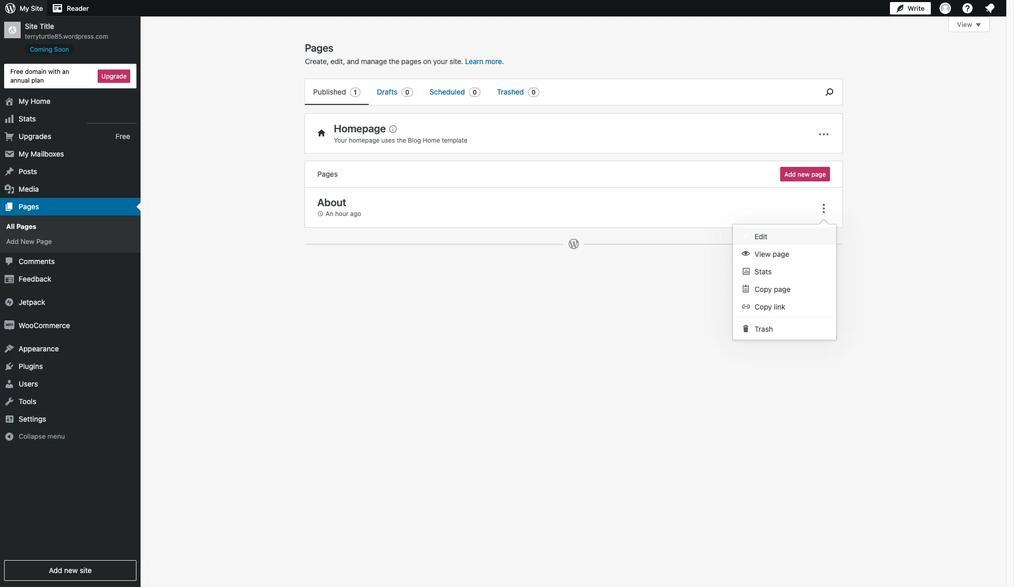 Task type: locate. For each thing, give the bounding box(es) containing it.
img image for jetpack
[[4, 297, 14, 307]]

1 vertical spatial my
[[19, 97, 29, 106]]

all pages
[[6, 223, 36, 230]]

my for my mailboxes
[[19, 150, 29, 158]]

write link
[[891, 0, 931, 17]]

my profile image
[[940, 3, 952, 14]]

view inside main content
[[958, 20, 973, 28]]

coming
[[30, 46, 52, 53]]

img image for woocommerce
[[4, 320, 14, 331]]

view left closed icon on the right
[[958, 20, 973, 28]]

tooltip
[[728, 219, 837, 341]]

settings link
[[0, 410, 141, 428]]

new
[[21, 237, 34, 245]]

woocommerce
[[19, 321, 70, 330]]

0 horizontal spatial stats
[[19, 115, 36, 123]]

create,
[[305, 57, 329, 66]]

2 img image from the top
[[4, 320, 14, 331]]

homepage
[[349, 136, 380, 144]]

0 horizontal spatial add
[[6, 237, 19, 245]]

0 vertical spatial new
[[798, 171, 810, 178]]

site left title
[[25, 22, 38, 31]]

media link
[[0, 181, 141, 198]]

view inside menu
[[755, 250, 771, 258]]

0
[[406, 89, 410, 96], [473, 89, 477, 96], [532, 89, 536, 96]]

add new page
[[6, 237, 52, 245]]

the inside pages create, edit, and manage the pages on your site. learn more .
[[389, 57, 400, 66]]

about link
[[318, 196, 346, 208]]

collapse menu
[[19, 432, 65, 440]]

add new page link
[[781, 167, 831, 182]]

0 vertical spatial toggle menu image
[[818, 128, 831, 141]]

main content
[[305, 17, 990, 260]]

copy left link
[[755, 303, 772, 311]]

3 0 from the left
[[532, 89, 536, 96]]

free
[[10, 68, 23, 75], [116, 132, 130, 141]]

0 horizontal spatial new
[[64, 567, 78, 575]]

2 0 from the left
[[473, 89, 477, 96]]

0 vertical spatial add
[[785, 171, 796, 178]]

1 vertical spatial page
[[773, 250, 790, 258]]

menu
[[48, 432, 65, 440]]

collapse menu link
[[0, 428, 141, 445]]

img image inside woocommerce link
[[4, 320, 14, 331]]

1 horizontal spatial 0
[[473, 89, 477, 96]]

drafts
[[377, 88, 398, 96]]

add new page link
[[0, 234, 141, 248]]

the left pages at the top left
[[389, 57, 400, 66]]

add new site link
[[4, 561, 137, 581]]

trash button
[[733, 320, 837, 337]]

menu containing edit
[[733, 225, 837, 340]]

0 vertical spatial my
[[20, 4, 29, 12]]

my
[[20, 4, 29, 12], [19, 97, 29, 106], [19, 150, 29, 158]]

img image left woocommerce
[[4, 320, 14, 331]]

None search field
[[817, 79, 843, 105]]

your
[[334, 136, 347, 144]]

my mailboxes
[[19, 150, 64, 158]]

users
[[19, 380, 38, 388]]

menu containing published
[[305, 79, 812, 105]]

1 vertical spatial menu
[[733, 225, 837, 340]]

pages
[[305, 41, 334, 54], [318, 170, 338, 178], [19, 203, 39, 211], [16, 223, 36, 230]]

.
[[502, 57, 504, 66]]

published
[[313, 88, 346, 96]]

an
[[62, 68, 69, 75], [326, 210, 334, 217]]

2 vertical spatial my
[[19, 150, 29, 158]]

free up annual plan
[[10, 68, 23, 75]]

home down annual plan
[[31, 97, 50, 106]]

0 for trashed
[[532, 89, 536, 96]]

view
[[958, 20, 973, 28], [755, 250, 771, 258]]

stats down 'my home'
[[19, 115, 36, 123]]

users link
[[0, 375, 141, 393]]

1 vertical spatial add
[[6, 237, 19, 245]]

learn more
[[465, 57, 502, 66]]

my mailboxes link
[[0, 145, 141, 163]]

toggle menu image
[[818, 128, 831, 141], [818, 202, 831, 215]]

copy
[[755, 285, 772, 293], [755, 303, 772, 311]]

about
[[318, 196, 346, 208]]

toggle menu image down add new page
[[818, 202, 831, 215]]

copy page link
[[733, 280, 837, 298]]

new for page
[[798, 171, 810, 178]]

an inside main content
[[326, 210, 334, 217]]

posts
[[19, 167, 37, 176]]

1 vertical spatial site
[[25, 22, 38, 31]]

1 horizontal spatial add
[[49, 567, 62, 575]]

0 right trashed
[[532, 89, 536, 96]]

home right "blog"
[[423, 136, 440, 144]]

my site
[[20, 4, 43, 12]]

pages create, edit, and manage the pages on your site. learn more .
[[305, 41, 504, 66]]

1 horizontal spatial new
[[798, 171, 810, 178]]

1 img image from the top
[[4, 297, 14, 307]]

closed image
[[976, 23, 982, 27]]

1 vertical spatial view
[[755, 250, 771, 258]]

my up posts
[[19, 150, 29, 158]]

my left reader link
[[20, 4, 29, 12]]

an right with
[[62, 68, 69, 75]]

new for site
[[64, 567, 78, 575]]

edit,
[[331, 57, 345, 66]]

1 0 from the left
[[406, 89, 410, 96]]

0 vertical spatial page
[[812, 171, 826, 178]]

img image inside jetpack link
[[4, 297, 14, 307]]

1 horizontal spatial stats
[[755, 267, 772, 276]]

1 vertical spatial copy
[[755, 303, 772, 311]]

0 horizontal spatial an
[[62, 68, 69, 75]]

0 horizontal spatial view
[[755, 250, 771, 258]]

0 vertical spatial the
[[389, 57, 400, 66]]

2 vertical spatial add
[[49, 567, 62, 575]]

menu
[[305, 79, 812, 105], [733, 225, 837, 340]]

0 right drafts
[[406, 89, 410, 96]]

help image
[[962, 2, 974, 14]]

1
[[354, 89, 357, 96]]

page
[[812, 171, 826, 178], [773, 250, 790, 258], [774, 285, 791, 293]]

img image left jetpack
[[4, 297, 14, 307]]

stats button
[[733, 262, 837, 280]]

add new page
[[785, 171, 826, 178]]

0 vertical spatial an
[[62, 68, 69, 75]]

upgrade button
[[98, 69, 130, 83]]

1 horizontal spatial home
[[423, 136, 440, 144]]

an hour ago link
[[318, 209, 367, 219]]

1 copy from the top
[[755, 285, 772, 293]]

1 toggle menu image from the top
[[818, 128, 831, 141]]

img image
[[4, 297, 14, 307], [4, 320, 14, 331]]

my inside my site link
[[20, 4, 29, 12]]

collapse
[[19, 432, 46, 440]]

stats inside button
[[755, 267, 772, 276]]

copy for copy link
[[755, 303, 772, 311]]

main content containing pages
[[305, 17, 990, 260]]

terryturtle85.wordpress.com
[[25, 33, 108, 40]]

home
[[31, 97, 50, 106], [423, 136, 440, 144]]

1 vertical spatial stats
[[755, 267, 772, 276]]

toggle menu image down "open search" image
[[818, 128, 831, 141]]

0 horizontal spatial 0
[[406, 89, 410, 96]]

menu inside main content
[[305, 79, 812, 105]]

menu inside "tooltip"
[[733, 225, 837, 340]]

2 horizontal spatial 0
[[532, 89, 536, 96]]

2 toggle menu image from the top
[[818, 202, 831, 215]]

stats down view page
[[755, 267, 772, 276]]

1 vertical spatial the
[[397, 136, 406, 144]]

highest hourly views 0 image
[[87, 117, 137, 124]]

stats
[[19, 115, 36, 123], [755, 267, 772, 276]]

domain
[[25, 68, 46, 75]]

woocommerce link
[[0, 317, 141, 334]]

my inside my home link
[[19, 97, 29, 106]]

2 copy from the top
[[755, 303, 772, 311]]

copy up copy link on the right of the page
[[755, 285, 772, 293]]

1 vertical spatial toggle menu image
[[818, 202, 831, 215]]

page inside button
[[773, 250, 790, 258]]

2 vertical spatial page
[[774, 285, 791, 293]]

0 horizontal spatial free
[[10, 68, 23, 75]]

1 vertical spatial free
[[116, 132, 130, 141]]

site inside site title terryturtle85.wordpress.com
[[25, 22, 38, 31]]

annual plan
[[10, 77, 44, 84]]

reader
[[67, 4, 89, 12]]

site up title
[[31, 4, 43, 12]]

1 horizontal spatial an
[[326, 210, 334, 217]]

0 vertical spatial free
[[10, 68, 23, 75]]

2 horizontal spatial add
[[785, 171, 796, 178]]

0 right scheduled
[[473, 89, 477, 96]]

copy inside button
[[755, 303, 772, 311]]

0 vertical spatial home
[[31, 97, 50, 106]]

0 vertical spatial stats
[[19, 115, 36, 123]]

new
[[798, 171, 810, 178], [64, 567, 78, 575]]

my down annual plan
[[19, 97, 29, 106]]

pages up create,
[[305, 41, 334, 54]]

0 vertical spatial menu
[[305, 79, 812, 105]]

1 vertical spatial an
[[326, 210, 334, 217]]

trashed
[[497, 88, 524, 96]]

page for view page
[[773, 250, 790, 258]]

feedback
[[19, 275, 51, 283]]

view down edit
[[755, 250, 771, 258]]

0 vertical spatial copy
[[755, 285, 772, 293]]

add
[[785, 171, 796, 178], [6, 237, 19, 245], [49, 567, 62, 575]]

the left "blog"
[[397, 136, 406, 144]]

1 horizontal spatial free
[[116, 132, 130, 141]]

0 vertical spatial img image
[[4, 297, 14, 307]]

add new site
[[49, 567, 92, 575]]

1 horizontal spatial view
[[958, 20, 973, 28]]

your homepage uses the blog home template
[[334, 136, 468, 144]]

0 vertical spatial view
[[958, 20, 973, 28]]

1 vertical spatial new
[[64, 567, 78, 575]]

1 vertical spatial img image
[[4, 320, 14, 331]]

free inside free domain with an annual plan
[[10, 68, 23, 75]]

page for copy page
[[774, 285, 791, 293]]

an down the about
[[326, 210, 334, 217]]

ago
[[350, 210, 361, 217]]

pages down media at the left of page
[[19, 203, 39, 211]]

add inside main content
[[785, 171, 796, 178]]

my inside my mailboxes link
[[19, 150, 29, 158]]

add for add new site
[[49, 567, 62, 575]]

tools
[[19, 397, 36, 406]]

pages up new
[[16, 223, 36, 230]]

free down 'highest hourly views 0' image
[[116, 132, 130, 141]]

uses
[[382, 136, 395, 144]]



Task type: describe. For each thing, give the bounding box(es) containing it.
open search image
[[817, 86, 843, 98]]

add for add new page
[[785, 171, 796, 178]]

soon
[[54, 46, 69, 53]]

and
[[347, 57, 359, 66]]

add for add new page
[[6, 237, 19, 245]]

plugins link
[[0, 358, 141, 375]]

my home link
[[0, 93, 141, 110]]

0 for scheduled
[[473, 89, 477, 96]]

reader link
[[47, 0, 93, 17]]

page
[[36, 237, 52, 245]]

view page
[[755, 250, 790, 258]]

homepage link
[[334, 122, 402, 134]]

0 vertical spatial site
[[31, 4, 43, 12]]

on
[[423, 57, 432, 66]]

site.
[[450, 57, 463, 66]]

blog
[[408, 136, 421, 144]]

trash
[[755, 325, 774, 333]]

your
[[433, 57, 448, 66]]

title
[[40, 22, 54, 31]]

copy link button
[[733, 298, 837, 315]]

free for free
[[116, 132, 130, 141]]

more information image
[[388, 124, 397, 133]]

free for free domain with an annual plan
[[10, 68, 23, 75]]

my site link
[[0, 0, 47, 17]]

all
[[6, 223, 15, 230]]

page inside main content
[[812, 171, 826, 178]]

manage your notifications image
[[984, 2, 997, 14]]

view for view
[[958, 20, 973, 28]]

0 horizontal spatial home
[[31, 97, 50, 106]]

tools link
[[0, 393, 141, 410]]

pages inside pages create, edit, and manage the pages on your site. learn more .
[[305, 41, 334, 54]]

time image
[[1010, 40, 1015, 49]]

all pages link
[[0, 219, 141, 234]]

link
[[774, 303, 786, 311]]

my for my site
[[20, 4, 29, 12]]

0 for drafts
[[406, 89, 410, 96]]

appearance link
[[0, 340, 141, 358]]

stats link
[[0, 110, 141, 128]]

feedback link
[[0, 270, 141, 288]]

an inside free domain with an annual plan
[[62, 68, 69, 75]]

edit button
[[733, 227, 837, 245]]

comments
[[19, 257, 55, 266]]

jetpack link
[[0, 293, 141, 311]]

posts link
[[0, 163, 141, 181]]

copy link
[[755, 303, 786, 311]]

coming soon
[[30, 46, 69, 53]]

template
[[442, 136, 468, 144]]

learn more link
[[465, 57, 502, 66]]

jetpack
[[19, 298, 45, 306]]

hour
[[335, 210, 349, 217]]

manage
[[361, 57, 387, 66]]

my for my home
[[19, 97, 29, 106]]

comments link
[[0, 253, 141, 270]]

settings
[[19, 415, 46, 423]]

scheduled
[[430, 88, 465, 96]]

upgrade
[[101, 73, 127, 80]]

tooltip containing edit
[[728, 219, 837, 341]]

edit
[[755, 232, 768, 241]]

1 vertical spatial home
[[423, 136, 440, 144]]

copy for copy page
[[755, 285, 772, 293]]

homepage
[[334, 122, 386, 134]]

view page button
[[733, 245, 837, 262]]

pages link
[[0, 198, 141, 216]]

view for view page
[[755, 250, 771, 258]]

write
[[908, 4, 925, 12]]

my home
[[19, 97, 50, 106]]

with
[[48, 68, 60, 75]]

pages
[[402, 57, 422, 66]]

appearance
[[19, 344, 59, 353]]

free domain with an annual plan
[[10, 68, 69, 84]]

an hour ago
[[326, 210, 361, 217]]

view button
[[949, 17, 990, 32]]

site
[[80, 567, 92, 575]]

mailboxes
[[31, 150, 64, 158]]

plugins
[[19, 362, 43, 371]]

media
[[19, 185, 39, 193]]

upgrades
[[19, 132, 51, 141]]

pages up the about
[[318, 170, 338, 178]]



Task type: vqa. For each thing, say whether or not it's contained in the screenshot.
"RANGE."
no



